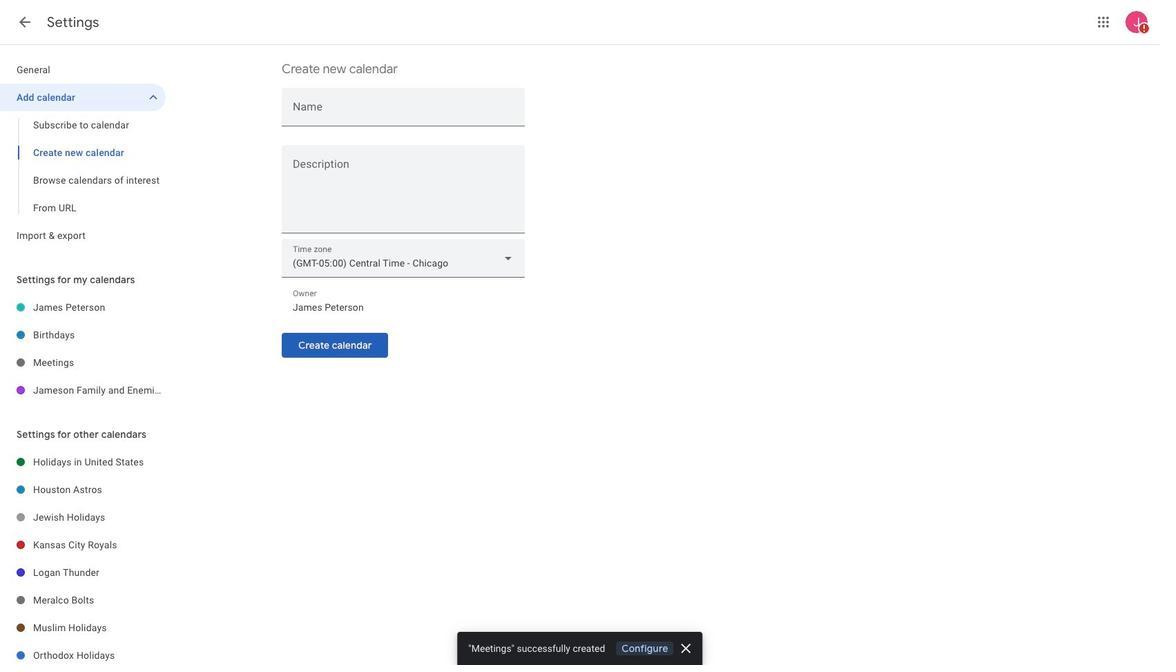 Task type: vqa. For each thing, say whether or not it's contained in the screenshot.
February 28 element
no



Task type: locate. For each thing, give the bounding box(es) containing it.
None field
[[282, 239, 525, 278]]

tree
[[0, 56, 166, 249], [0, 294, 166, 404], [0, 448, 166, 665]]

add calendar tree item
[[0, 84, 166, 111]]

heading
[[47, 14, 99, 31]]

None text field
[[293, 102, 514, 122], [293, 298, 514, 317], [293, 102, 514, 122], [293, 298, 514, 317]]

muslim holidays tree item
[[0, 614, 166, 642]]

None text field
[[282, 161, 525, 227]]

meralco bolts tree item
[[0, 587, 166, 614]]

james peterson tree item
[[0, 294, 166, 321]]

0 vertical spatial tree
[[0, 56, 166, 249]]

logan thunder tree item
[[0, 559, 166, 587]]

kansas city royals tree item
[[0, 531, 166, 559]]

1 tree from the top
[[0, 56, 166, 249]]

2 vertical spatial tree
[[0, 448, 166, 665]]

group
[[0, 111, 166, 222]]

jewish holidays tree item
[[0, 504, 166, 531]]

1 vertical spatial tree
[[0, 294, 166, 404]]



Task type: describe. For each thing, give the bounding box(es) containing it.
birthdays tree item
[[0, 321, 166, 349]]

3 tree from the top
[[0, 448, 166, 665]]

meetings tree item
[[0, 349, 166, 377]]

orthodox holidays tree item
[[0, 642, 166, 665]]

jameson family and enemies bbq and brawl tree item
[[0, 377, 166, 404]]

houston astros tree item
[[0, 476, 166, 504]]

2 tree from the top
[[0, 294, 166, 404]]

holidays in united states tree item
[[0, 448, 166, 476]]

go back image
[[17, 14, 33, 30]]



